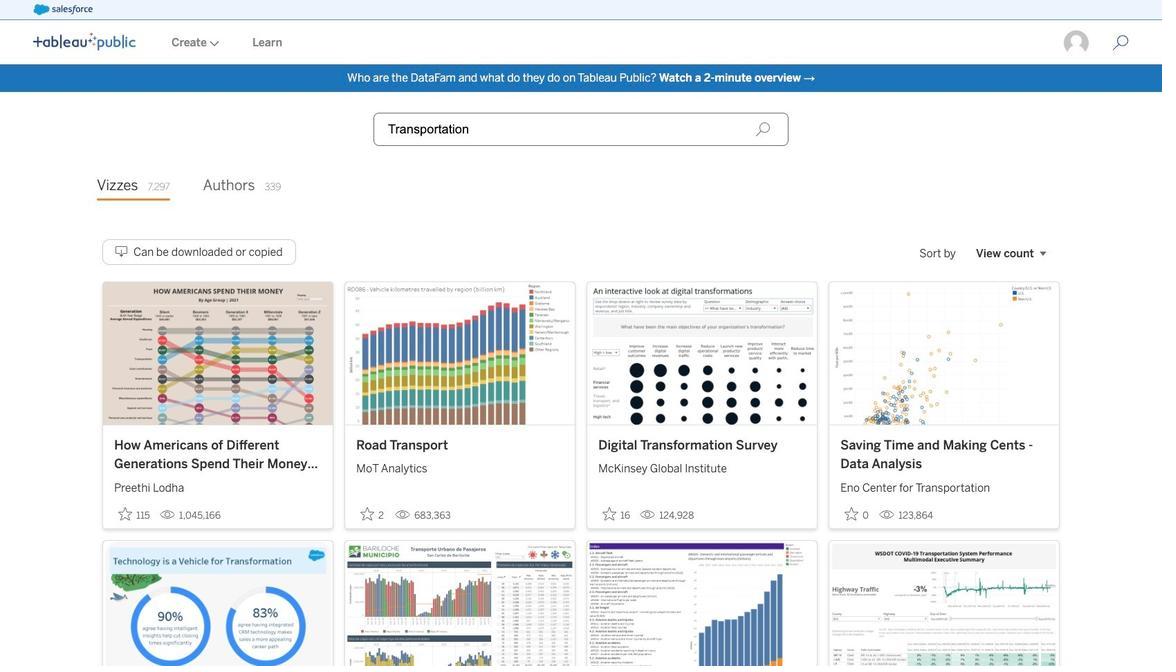 Task type: locate. For each thing, give the bounding box(es) containing it.
1 add favorite image from the left
[[118, 507, 132, 521]]

create image
[[207, 41, 219, 46]]

add favorite image
[[118, 507, 132, 521], [361, 507, 374, 521], [845, 507, 859, 521]]

Add Favorite button
[[114, 503, 154, 526], [356, 503, 390, 526], [599, 503, 635, 526], [841, 503, 874, 526]]

Search input field
[[374, 113, 789, 146]]

2 add favorite button from the left
[[356, 503, 390, 526]]

1 add favorite button from the left
[[114, 503, 154, 526]]

add favorite image
[[603, 507, 617, 521]]

3 add favorite button from the left
[[599, 503, 635, 526]]

workbook thumbnail image
[[103, 282, 333, 425], [345, 282, 575, 425], [588, 282, 817, 425], [830, 282, 1060, 425], [103, 541, 333, 667], [345, 541, 575, 667], [588, 541, 817, 667], [830, 541, 1060, 667]]

go to search image
[[1096, 35, 1146, 51]]

logo image
[[33, 33, 136, 51]]

salesforce logo image
[[33, 4, 93, 15]]

2 horizontal spatial add favorite image
[[845, 507, 859, 521]]

ruby.anderson5854 image
[[1063, 29, 1091, 57]]

2 add favorite image from the left
[[361, 507, 374, 521]]

0 horizontal spatial add favorite image
[[118, 507, 132, 521]]

1 horizontal spatial add favorite image
[[361, 507, 374, 521]]



Task type: vqa. For each thing, say whether or not it's contained in the screenshot.
Search input field
yes



Task type: describe. For each thing, give the bounding box(es) containing it.
search image
[[756, 122, 771, 137]]

4 add favorite button from the left
[[841, 503, 874, 526]]

3 add favorite image from the left
[[845, 507, 859, 521]]



